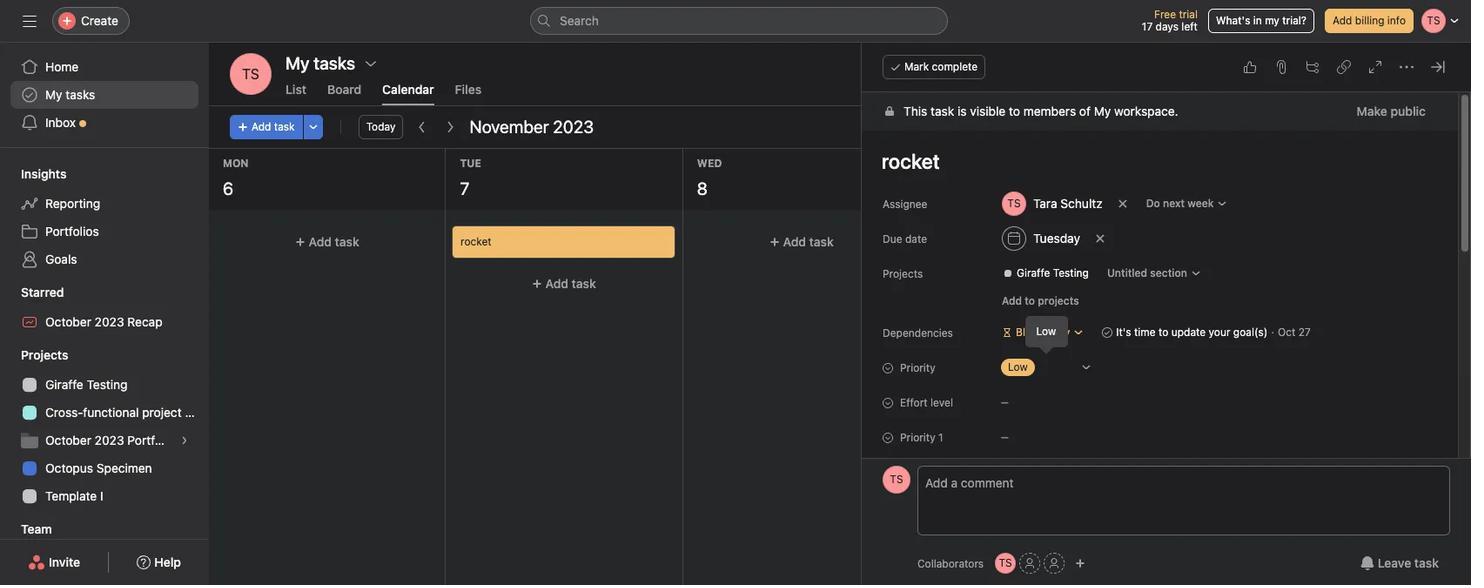 Task type: locate. For each thing, give the bounding box(es) containing it.
projects down due date
[[883, 267, 923, 280]]

ts right collaborators
[[999, 556, 1013, 570]]

1 vertical spatial ts
[[890, 473, 904, 486]]

cross-functional project plan
[[45, 405, 209, 420]]

task
[[931, 104, 955, 118], [274, 120, 295, 133], [335, 234, 360, 249], [809, 234, 834, 249], [1047, 234, 1071, 249], [572, 276, 597, 291], [1415, 556, 1440, 570]]

1 horizontal spatial giraffe testing
[[1017, 266, 1089, 280]]

previous week image
[[416, 120, 430, 134]]

1 horizontal spatial giraffe testing link
[[996, 265, 1096, 282]]

— inside dropdown button
[[1002, 397, 1009, 408]]

2 vertical spatial 2023
[[95, 433, 124, 448]]

collaborators
[[918, 557, 984, 570]]

0 horizontal spatial to
[[1009, 104, 1021, 118]]

ts
[[242, 66, 259, 82], [890, 473, 904, 486], [999, 556, 1013, 570]]

inbox
[[45, 115, 76, 130]]

project
[[142, 405, 182, 420]]

6
[[223, 179, 234, 199]]

main content inside rocket dialog
[[862, 92, 1459, 585]]

1 vertical spatial projects
[[21, 347, 68, 362]]

it's
[[1117, 326, 1132, 339]]

giraffe up add to projects
[[1017, 266, 1051, 280]]

see details, october 2023 portfolio image
[[179, 435, 190, 446]]

2 october from the top
[[45, 433, 91, 448]]

mark complete
[[905, 60, 978, 73]]

ts button left "list"
[[230, 53, 272, 95]]

0 vertical spatial ts
[[242, 66, 259, 82]]

0 vertical spatial priority
[[900, 361, 936, 374]]

functional
[[83, 405, 139, 420]]

october down starred
[[45, 314, 91, 329]]

ts button
[[230, 53, 272, 95], [883, 466, 911, 494], [996, 553, 1016, 574]]

team button
[[0, 519, 52, 540]]

projects element
[[0, 340, 209, 514]]

1 vertical spatial —
[[1002, 432, 1009, 442]]

thu 9
[[935, 157, 958, 199]]

members
[[1024, 104, 1077, 118]]

clear due date image
[[1096, 233, 1106, 244]]

my left tasks
[[45, 87, 62, 102]]

0 horizontal spatial testing
[[87, 377, 128, 392]]

giraffe testing link up the functional
[[10, 371, 199, 399]]

2 horizontal spatial to
[[1159, 326, 1169, 339]]

0 horizontal spatial low
[[1008, 361, 1028, 374]]

1 priority from the top
[[900, 361, 936, 374]]

schultz
[[1061, 196, 1103, 211]]

0 vertical spatial giraffe testing link
[[996, 265, 1096, 282]]

0 vertical spatial giraffe testing
[[1017, 266, 1089, 280]]

make public
[[1357, 104, 1426, 118]]

low button
[[995, 355, 1099, 380]]

2023 inside projects "element"
[[95, 433, 124, 448]]

october up octopus
[[45, 433, 91, 448]]

2 horizontal spatial ts button
[[996, 553, 1016, 574]]

tue
[[460, 157, 482, 170]]

list
[[286, 82, 307, 97]]

0 horizontal spatial giraffe testing
[[45, 377, 128, 392]]

priority 1
[[900, 431, 944, 444]]

low tooltip
[[1026, 317, 1067, 352]]

to right visible
[[1009, 104, 1021, 118]]

invite button
[[17, 547, 92, 578]]

october inside starred element
[[45, 314, 91, 329]]

0 vertical spatial projects
[[883, 267, 923, 280]]

goal(s)
[[1234, 326, 1268, 339]]

global element
[[0, 43, 209, 147]]

— inside popup button
[[1002, 432, 1009, 442]]

1 vertical spatial giraffe testing link
[[10, 371, 199, 399]]

2023 left "recap"
[[95, 314, 124, 329]]

my tasks
[[286, 53, 355, 73]]

ts for the top ts button
[[242, 66, 259, 82]]

giraffe testing up projects
[[1017, 266, 1089, 280]]

projects up 'cross-'
[[21, 347, 68, 362]]

1 vertical spatial priority
[[900, 431, 936, 444]]

goals
[[45, 252, 77, 266]]

template i
[[45, 489, 103, 503]]

— down — dropdown button
[[1002, 432, 1009, 442]]

october inside projects "element"
[[45, 433, 91, 448]]

ts left "list"
[[242, 66, 259, 82]]

0 vertical spatial low
[[1037, 325, 1057, 338]]

7
[[460, 179, 470, 199]]

1 horizontal spatial projects
[[883, 267, 923, 280]]

november 2023
[[470, 117, 594, 137]]

giraffe up 'cross-'
[[45, 377, 83, 392]]

what's
[[1217, 14, 1251, 27]]

tasks
[[66, 87, 95, 102]]

2 vertical spatial ts button
[[996, 553, 1016, 574]]

to inside button
[[1025, 294, 1036, 307]]

list link
[[286, 82, 307, 105]]

0 horizontal spatial ts button
[[230, 53, 272, 95]]

projects inside rocket dialog
[[883, 267, 923, 280]]

starred element
[[0, 277, 209, 340]]

calendar link
[[382, 82, 434, 105]]

1 horizontal spatial ts
[[890, 473, 904, 486]]

date
[[906, 233, 928, 246]]

my right of
[[1094, 104, 1112, 118]]

main content containing this task is visible to members of my workspace.
[[862, 92, 1459, 585]]

i
[[100, 489, 103, 503]]

giraffe testing inside rocket dialog
[[1017, 266, 1089, 280]]

0 horizontal spatial projects
[[21, 347, 68, 362]]

ts button down the priority 1
[[883, 466, 911, 494]]

1 horizontal spatial low
[[1037, 325, 1057, 338]]

priority down dependencies
[[900, 361, 936, 374]]

low down low tooltip
[[1008, 361, 1028, 374]]

1 vertical spatial testing
[[87, 377, 128, 392]]

0 vertical spatial —
[[1002, 397, 1009, 408]]

make public button
[[1346, 96, 1438, 127]]

0 horizontal spatial ts
[[242, 66, 259, 82]]

2023 for october 2023 recap
[[95, 314, 124, 329]]

1 horizontal spatial giraffe
[[1017, 266, 1051, 280]]

to left projects
[[1025, 294, 1036, 307]]

0 horizontal spatial my
[[45, 87, 62, 102]]

giraffe inside projects "element"
[[45, 377, 83, 392]]

2 horizontal spatial ts
[[999, 556, 1013, 570]]

wed 8
[[697, 157, 722, 199]]

add or remove collaborators image
[[1076, 558, 1086, 569]]

october for october 2023 recap
[[45, 314, 91, 329]]

1 vertical spatial ts button
[[883, 466, 911, 494]]

1 vertical spatial my
[[1094, 104, 1112, 118]]

add to projects
[[1002, 294, 1080, 307]]

2 — from the top
[[1002, 432, 1009, 442]]

starred button
[[0, 284, 64, 301]]

october
[[45, 314, 91, 329], [45, 433, 91, 448]]

portfolios
[[45, 224, 99, 239]]

remove assignee image
[[1118, 199, 1128, 209]]

add task button
[[230, 115, 303, 139], [216, 226, 438, 258], [690, 226, 913, 258], [928, 226, 1150, 258], [453, 268, 676, 300]]

testing up the functional
[[87, 377, 128, 392]]

to right time
[[1159, 326, 1169, 339]]

1 vertical spatial to
[[1025, 294, 1036, 307]]

1 vertical spatial giraffe
[[45, 377, 83, 392]]

2023 down the cross-functional project plan link
[[95, 433, 124, 448]]

1 horizontal spatial ts button
[[883, 466, 911, 494]]

1 vertical spatial october
[[45, 433, 91, 448]]

add billing info
[[1333, 14, 1406, 27]]

testing inside rocket dialog
[[1054, 266, 1089, 280]]

2 vertical spatial ts
[[999, 556, 1013, 570]]

0 vertical spatial october
[[45, 314, 91, 329]]

ts button right collaborators
[[996, 553, 1016, 574]]

0 vertical spatial testing
[[1054, 266, 1089, 280]]

this
[[904, 104, 928, 118]]

priority left 1
[[900, 431, 936, 444]]

ts down the priority 1
[[890, 473, 904, 486]]

full screen image
[[1369, 60, 1383, 74]]

task inside button
[[1415, 556, 1440, 570]]

wed
[[697, 157, 722, 170]]

effort
[[900, 396, 928, 409]]

more actions image
[[308, 122, 318, 132]]

attachments: add a file to this task, rocket image
[[1275, 60, 1289, 74]]

0 vertical spatial 2023
[[553, 117, 594, 137]]

priority for priority
[[900, 361, 936, 374]]

copy task link image
[[1338, 60, 1352, 74]]

rocket
[[461, 235, 492, 248]]

add inside rocket dialog
[[1002, 294, 1022, 307]]

testing
[[1054, 266, 1089, 280], [87, 377, 128, 392]]

1 vertical spatial 2023
[[95, 314, 124, 329]]

2023 inside starred element
[[95, 314, 124, 329]]

1 october from the top
[[45, 314, 91, 329]]

1 horizontal spatial my
[[1094, 104, 1112, 118]]

my tasks link
[[10, 81, 199, 109]]

projects inside projects dropdown button
[[21, 347, 68, 362]]

1 horizontal spatial to
[[1025, 294, 1036, 307]]

0 horizontal spatial giraffe
[[45, 377, 83, 392]]

make
[[1357, 104, 1388, 118]]

giraffe testing up 'cross-'
[[45, 377, 128, 392]]

hide sidebar image
[[23, 14, 37, 28]]

1
[[939, 431, 944, 444]]

low
[[1037, 325, 1057, 338], [1008, 361, 1028, 374]]

1 horizontal spatial testing
[[1054, 266, 1089, 280]]

low inside tooltip
[[1037, 325, 1057, 338]]

free
[[1155, 8, 1177, 21]]

1 — from the top
[[1002, 397, 1009, 408]]

0 vertical spatial my
[[45, 87, 62, 102]]

— for priority 1
[[1002, 432, 1009, 442]]

octopus specimen
[[45, 461, 152, 475]]

priority for priority 1
[[900, 431, 936, 444]]

do
[[1147, 197, 1161, 210]]

1 vertical spatial low
[[1008, 361, 1028, 374]]

2023 right november
[[553, 117, 594, 137]]

— up — popup button
[[1002, 397, 1009, 408]]

giraffe testing link up add to projects
[[996, 265, 1096, 282]]

october 2023 recap
[[45, 314, 163, 329]]

cross-functional project plan link
[[10, 399, 209, 427]]

2 priority from the top
[[900, 431, 936, 444]]

tara
[[1034, 196, 1058, 211]]

testing up projects
[[1054, 266, 1089, 280]]

team
[[21, 522, 52, 536]]

help button
[[126, 547, 192, 578]]

trial?
[[1283, 14, 1307, 27]]

due date
[[883, 233, 928, 246]]

of
[[1080, 104, 1091, 118]]

1 vertical spatial giraffe testing
[[45, 377, 128, 392]]

cross-
[[45, 405, 83, 420]]

complete
[[932, 60, 978, 73]]

—
[[1002, 397, 1009, 408], [1002, 432, 1009, 442]]

main content
[[862, 92, 1459, 585]]

tuesday button
[[995, 223, 1089, 254]]

giraffe inside rocket dialog
[[1017, 266, 1051, 280]]

0 vertical spatial giraffe
[[1017, 266, 1051, 280]]

rocket dialog
[[862, 43, 1472, 585]]

visible
[[970, 104, 1006, 118]]

your
[[1209, 326, 1231, 339]]

portfolios link
[[10, 218, 199, 246]]

low down add to projects button
[[1037, 325, 1057, 338]]

inbox link
[[10, 109, 199, 137]]

home
[[45, 59, 79, 74]]

testing inside projects "element"
[[87, 377, 128, 392]]

my inside rocket dialog
[[1094, 104, 1112, 118]]



Task type: describe. For each thing, give the bounding box(es) containing it.
10
[[1172, 179, 1190, 199]]

left
[[1182, 20, 1198, 33]]

17
[[1142, 20, 1153, 33]]

show options image
[[364, 57, 378, 71]]

next
[[1163, 197, 1185, 210]]

home link
[[10, 53, 199, 81]]

november
[[470, 117, 549, 137]]

search list box
[[530, 7, 948, 35]]

recap
[[127, 314, 163, 329]]

files link
[[455, 82, 482, 105]]

untitled section
[[1108, 266, 1188, 280]]

week
[[1188, 197, 1214, 210]]

help
[[154, 555, 181, 570]]

it's time to update your goal(s)
[[1117, 326, 1268, 339]]

october 2023 recap link
[[10, 308, 199, 336]]

my tasks
[[45, 87, 95, 102]]

projects button
[[0, 347, 68, 364]]

tuesday
[[1034, 231, 1081, 246]]

— for effort level
[[1002, 397, 1009, 408]]

octopus
[[45, 461, 93, 475]]

free trial 17 days left
[[1142, 8, 1198, 33]]

board
[[327, 82, 362, 97]]

ts for middle ts button
[[890, 473, 904, 486]]

calendar
[[382, 82, 434, 97]]

sun 12
[[1440, 157, 1463, 199]]

billing
[[1356, 14, 1385, 27]]

insights element
[[0, 158, 209, 277]]

0 vertical spatial to
[[1009, 104, 1021, 118]]

assignee
[[883, 198, 928, 211]]

files
[[455, 82, 482, 97]]

section
[[1151, 266, 1188, 280]]

more actions for this task image
[[1400, 60, 1414, 74]]

my
[[1265, 14, 1280, 27]]

reporting link
[[10, 190, 199, 218]]

oct
[[1278, 326, 1296, 339]]

template
[[45, 489, 97, 503]]

update
[[1172, 326, 1206, 339]]

today button
[[358, 115, 404, 139]]

tue 7
[[460, 157, 482, 199]]

mark
[[905, 60, 929, 73]]

leave
[[1378, 556, 1412, 570]]

add to projects button
[[995, 289, 1087, 314]]

oct 27
[[1278, 326, 1311, 339]]

close details image
[[1432, 60, 1446, 74]]

starred
[[21, 285, 64, 300]]

leave task button
[[1350, 548, 1451, 579]]

portfolio
[[127, 433, 175, 448]]

create
[[81, 13, 118, 28]]

this task is visible to members of my workspace.
[[904, 104, 1179, 118]]

next week image
[[444, 120, 458, 134]]

workspace.
[[1115, 104, 1179, 118]]

do next week button
[[1139, 192, 1236, 216]]

info
[[1388, 14, 1406, 27]]

task inside main content
[[931, 104, 955, 118]]

0 horizontal spatial giraffe testing link
[[10, 371, 199, 399]]

giraffe testing link inside main content
[[996, 265, 1096, 282]]

goals link
[[10, 246, 199, 273]]

add billing info button
[[1325, 9, 1414, 33]]

tara schultz button
[[995, 188, 1111, 219]]

thu
[[935, 157, 958, 170]]

tara schultz
[[1034, 196, 1103, 211]]

is
[[958, 104, 967, 118]]

2023 for october 2023 portfolio
[[95, 433, 124, 448]]

27
[[1299, 326, 1311, 339]]

octopus specimen link
[[10, 455, 199, 482]]

giraffe testing inside projects "element"
[[45, 377, 128, 392]]

due
[[883, 233, 903, 246]]

Task Name text field
[[871, 141, 1438, 181]]

level
[[931, 396, 954, 409]]

in
[[1254, 14, 1263, 27]]

9
[[935, 179, 945, 199]]

0 vertical spatial ts button
[[230, 53, 272, 95]]

create button
[[52, 7, 130, 35]]

sun
[[1440, 157, 1463, 170]]

public
[[1391, 104, 1426, 118]]

untitled section button
[[1100, 261, 1210, 286]]

insights
[[21, 166, 67, 181]]

do next week
[[1147, 197, 1214, 210]]

specimen
[[96, 461, 152, 475]]

ts for bottommost ts button
[[999, 556, 1013, 570]]

effort level
[[900, 396, 954, 409]]

my inside global element
[[45, 87, 62, 102]]

low inside popup button
[[1008, 361, 1028, 374]]

leave task
[[1378, 556, 1440, 570]]

today
[[366, 120, 396, 133]]

time
[[1135, 326, 1156, 339]]

2 vertical spatial to
[[1159, 326, 1169, 339]]

october 2023 portfolio
[[45, 433, 175, 448]]

plan
[[185, 405, 209, 420]]

add subtask image
[[1306, 60, 1320, 74]]

mon 6
[[223, 157, 249, 199]]

2023 for november 2023
[[553, 117, 594, 137]]

— button
[[995, 390, 1099, 415]]

october for october 2023 portfolio
[[45, 433, 91, 448]]

0 likes. click to like this task image
[[1244, 60, 1258, 74]]



Task type: vqa. For each thing, say whether or not it's contained in the screenshot.
"Progress" link at the top
no



